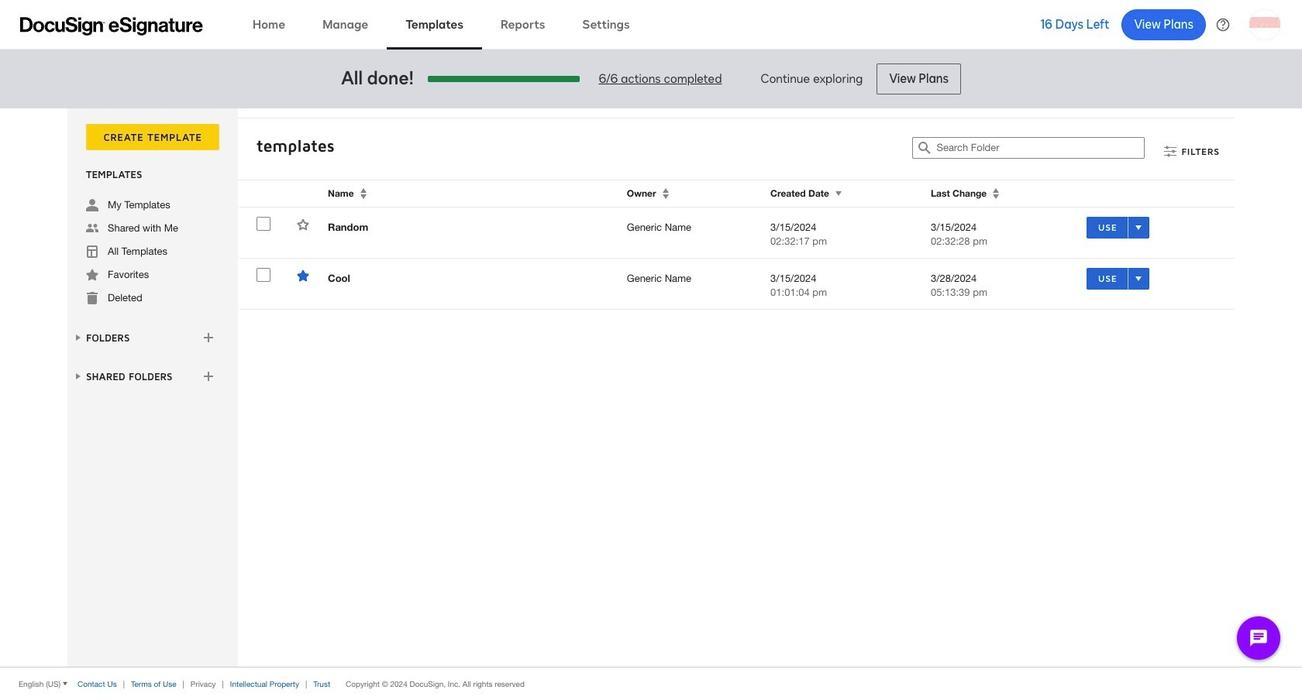 Task type: vqa. For each thing, say whether or not it's contained in the screenshot.
option group
no



Task type: describe. For each thing, give the bounding box(es) containing it.
Search Folder text field
[[937, 138, 1144, 158]]

user image
[[86, 199, 98, 212]]

add random to favorites image
[[297, 219, 309, 231]]

more info region
[[0, 667, 1302, 701]]

star filled image
[[86, 269, 98, 281]]

remove cool from favorites image
[[297, 270, 309, 282]]

your uploaded profile image image
[[1249, 9, 1280, 40]]



Task type: locate. For each thing, give the bounding box(es) containing it.
secondary navigation region
[[67, 109, 1239, 667]]

view folders image
[[72, 332, 84, 344]]

trash image
[[86, 292, 98, 305]]

templates image
[[86, 246, 98, 258]]

shared image
[[86, 222, 98, 235]]

view shared folders image
[[72, 370, 84, 383]]

docusign esignature image
[[20, 17, 203, 35]]



